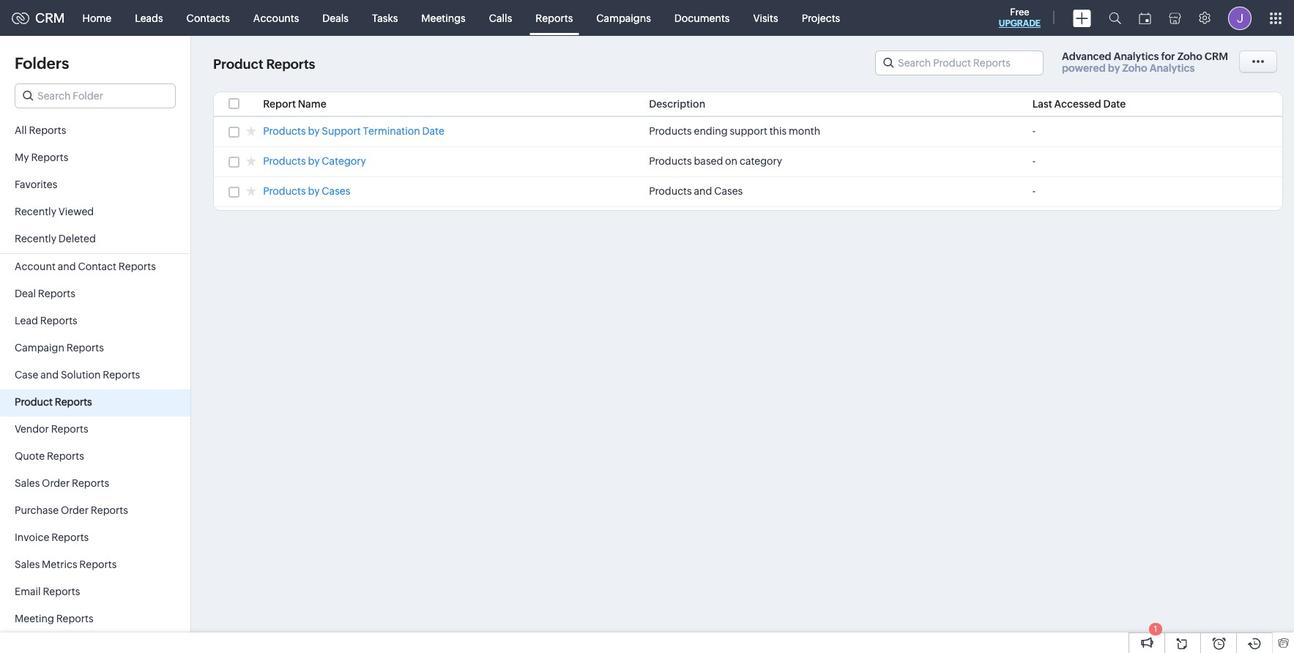 Task type: vqa. For each thing, say whether or not it's contained in the screenshot.


Task type: locate. For each thing, give the bounding box(es) containing it.
cases for products and cases
[[715, 185, 743, 197]]

sales
[[15, 478, 40, 490], [15, 559, 40, 571]]

all reports link
[[0, 118, 191, 145]]

reports up report name
[[266, 57, 316, 72]]

reports down case and solution reports
[[55, 396, 92, 408]]

and for account
[[58, 261, 76, 273]]

campaigns
[[597, 12, 651, 24]]

1 recently from the top
[[15, 206, 56, 218]]

0 vertical spatial recently
[[15, 206, 56, 218]]

sales down the quote
[[15, 478, 40, 490]]

case and solution reports link
[[0, 363, 191, 390]]

meeting
[[15, 613, 54, 625]]

and down based
[[694, 185, 713, 197]]

product reports up vendor reports
[[15, 396, 92, 408]]

folders
[[15, 54, 69, 73]]

2 recently from the top
[[15, 233, 56, 245]]

report name
[[263, 98, 327, 110]]

report
[[263, 98, 296, 110]]

by right powered
[[1109, 62, 1121, 74]]

products down description at the right of page
[[649, 125, 692, 137]]

favorites
[[15, 179, 57, 191]]

1 horizontal spatial cases
[[715, 185, 743, 197]]

order down quote reports
[[42, 478, 70, 490]]

upgrade
[[999, 18, 1041, 29]]

reports down metrics
[[43, 586, 80, 598]]

my reports link
[[0, 145, 191, 172]]

1 vertical spatial product
[[15, 396, 53, 408]]

sales metrics reports link
[[0, 553, 191, 580]]

advanced analytics for zoho crm powered by zoho analytics
[[1063, 51, 1229, 74]]

crm down profile element
[[1205, 51, 1229, 62]]

1 sales from the top
[[15, 478, 40, 490]]

free
[[1011, 7, 1030, 18]]

cases inside 'products by cases' link
[[322, 185, 351, 197]]

campaign reports
[[15, 342, 104, 354]]

0 horizontal spatial zoho
[[1123, 62, 1148, 74]]

by for products ending support this month
[[308, 125, 320, 137]]

calendar image
[[1140, 12, 1152, 24]]

and down deleted
[[58, 261, 76, 273]]

1 vertical spatial -
[[1033, 155, 1036, 167]]

free upgrade
[[999, 7, 1041, 29]]

email reports
[[15, 586, 80, 598]]

reports up lead reports
[[38, 288, 75, 300]]

this
[[770, 125, 787, 137]]

support
[[730, 125, 768, 137]]

last accessed date
[[1033, 98, 1127, 110]]

product up vendor
[[15, 396, 53, 408]]

recently up account
[[15, 233, 56, 245]]

month
[[789, 125, 821, 137]]

name
[[298, 98, 327, 110]]

0 vertical spatial sales
[[15, 478, 40, 490]]

recently deleted link
[[0, 226, 191, 254]]

by inside advanced analytics for zoho crm powered by zoho analytics
[[1109, 62, 1121, 74]]

by down "name"
[[308, 125, 320, 137]]

vendor
[[15, 424, 49, 435]]

products left based
[[649, 155, 692, 167]]

profile element
[[1220, 0, 1261, 36]]

and for products
[[694, 185, 713, 197]]

lead reports
[[15, 315, 77, 327]]

product reports up report
[[213, 57, 316, 72]]

lead reports link
[[0, 309, 191, 336]]

invoice
[[15, 532, 49, 544]]

crm link
[[12, 10, 65, 26]]

reports up campaign reports at the left of page
[[40, 315, 77, 327]]

account and contact reports
[[15, 261, 156, 273]]

cases down category on the top left
[[322, 185, 351, 197]]

1 horizontal spatial crm
[[1205, 51, 1229, 62]]

1
[[1155, 625, 1158, 634]]

recently for recently deleted
[[15, 233, 56, 245]]

1 vertical spatial and
[[58, 261, 76, 273]]

zoho
[[1178, 51, 1203, 62], [1123, 62, 1148, 74]]

0 vertical spatial product reports
[[213, 57, 316, 72]]

lead
[[15, 315, 38, 327]]

0 vertical spatial order
[[42, 478, 70, 490]]

date right accessed
[[1104, 98, 1127, 110]]

products by support termination date link
[[263, 125, 445, 139]]

search image
[[1110, 12, 1122, 24]]

vendor reports
[[15, 424, 88, 435]]

on
[[726, 155, 738, 167]]

zoho right for
[[1178, 51, 1203, 62]]

my reports
[[15, 152, 68, 163]]

2 cases from the left
[[715, 185, 743, 197]]

0 vertical spatial date
[[1104, 98, 1127, 110]]

sales up email
[[15, 559, 40, 571]]

analytics left for
[[1114, 51, 1160, 62]]

1 vertical spatial sales
[[15, 559, 40, 571]]

meetings link
[[410, 0, 478, 36]]

products down 'products by category' link
[[263, 185, 306, 197]]

meetings
[[422, 12, 466, 24]]

1 vertical spatial order
[[61, 505, 89, 517]]

product down contacts
[[213, 57, 263, 72]]

product
[[213, 57, 263, 72], [15, 396, 53, 408]]

products
[[263, 125, 306, 137], [649, 125, 692, 137], [263, 155, 306, 167], [649, 155, 692, 167], [263, 185, 306, 197], [649, 185, 692, 197]]

cases down on
[[715, 185, 743, 197]]

product reports link
[[0, 390, 191, 417]]

and right case
[[40, 369, 59, 381]]

home
[[83, 12, 111, 24]]

products inside "link"
[[263, 125, 306, 137]]

create menu image
[[1074, 9, 1092, 27]]

1 horizontal spatial date
[[1104, 98, 1127, 110]]

0 vertical spatial crm
[[35, 10, 65, 26]]

reports right my
[[31, 152, 68, 163]]

and
[[694, 185, 713, 197], [58, 261, 76, 273], [40, 369, 59, 381]]

products for products by support termination date
[[263, 125, 306, 137]]

products and cases
[[649, 185, 743, 197]]

0 horizontal spatial cases
[[322, 185, 351, 197]]

case and solution reports
[[15, 369, 140, 381]]

account
[[15, 261, 56, 273]]

1 vertical spatial crm
[[1205, 51, 1229, 62]]

reports down sales order reports link
[[91, 505, 128, 517]]

- for this
[[1033, 125, 1036, 137]]

1 horizontal spatial zoho
[[1178, 51, 1203, 62]]

by inside "link"
[[308, 125, 320, 137]]

reports down campaign reports link
[[103, 369, 140, 381]]

favorites link
[[0, 172, 191, 199]]

-
[[1033, 125, 1036, 137], [1033, 155, 1036, 167], [1033, 185, 1036, 197]]

products down report
[[263, 125, 306, 137]]

reports down "quote reports" link
[[72, 478, 109, 490]]

sales order reports
[[15, 478, 109, 490]]

products up the products by cases
[[263, 155, 306, 167]]

1 vertical spatial recently
[[15, 233, 56, 245]]

products for products by cases
[[263, 185, 306, 197]]

recently for recently viewed
[[15, 206, 56, 218]]

purchase
[[15, 505, 59, 517]]

reports down email reports link
[[56, 613, 94, 625]]

0 vertical spatial product
[[213, 57, 263, 72]]

0 vertical spatial -
[[1033, 125, 1036, 137]]

date right termination
[[423, 125, 445, 137]]

products for products and cases
[[649, 185, 692, 197]]

2 vertical spatial and
[[40, 369, 59, 381]]

projects link
[[790, 0, 852, 36]]

by
[[1109, 62, 1121, 74], [308, 125, 320, 137], [308, 155, 320, 167], [308, 185, 320, 197]]

by for products and cases
[[308, 185, 320, 197]]

reports up solution
[[67, 342, 104, 354]]

deal
[[15, 288, 36, 300]]

based
[[694, 155, 724, 167]]

crm
[[35, 10, 65, 26], [1205, 51, 1229, 62]]

1 vertical spatial date
[[423, 125, 445, 137]]

crm right logo
[[35, 10, 65, 26]]

sales for sales metrics reports
[[15, 559, 40, 571]]

solution
[[61, 369, 101, 381]]

0 horizontal spatial product reports
[[15, 396, 92, 408]]

2 - from the top
[[1033, 155, 1036, 167]]

1 cases from the left
[[322, 185, 351, 197]]

visits link
[[742, 0, 790, 36]]

all reports
[[15, 125, 66, 136]]

zoho left for
[[1123, 62, 1148, 74]]

2 sales from the top
[[15, 559, 40, 571]]

logo image
[[12, 12, 29, 24]]

products for products by category
[[263, 155, 306, 167]]

by down 'products by category' link
[[308, 185, 320, 197]]

by left category on the top left
[[308, 155, 320, 167]]

products down 'products based on category'
[[649, 185, 692, 197]]

reports up sales order reports
[[47, 451, 84, 462]]

home link
[[71, 0, 123, 36]]

campaign
[[15, 342, 64, 354]]

recently viewed link
[[0, 199, 191, 226]]

date
[[1104, 98, 1127, 110], [423, 125, 445, 137]]

0 horizontal spatial date
[[423, 125, 445, 137]]

order down sales order reports
[[61, 505, 89, 517]]

products by category link
[[263, 155, 366, 169]]

1 - from the top
[[1033, 125, 1036, 137]]

2 vertical spatial -
[[1033, 185, 1036, 197]]

recently down favorites
[[15, 206, 56, 218]]

tasks link
[[361, 0, 410, 36]]

0 vertical spatial and
[[694, 185, 713, 197]]

email
[[15, 586, 41, 598]]

deleted
[[58, 233, 96, 245]]



Task type: describe. For each thing, give the bounding box(es) containing it.
meeting reports link
[[0, 607, 191, 634]]

0 horizontal spatial product
[[15, 396, 53, 408]]

reports right calls link
[[536, 12, 573, 24]]

sales for sales order reports
[[15, 478, 40, 490]]

accounts
[[253, 12, 299, 24]]

deals
[[323, 12, 349, 24]]

1 horizontal spatial product
[[213, 57, 263, 72]]

products for products ending support this month
[[649, 125, 692, 137]]

reports down purchase order reports
[[51, 532, 89, 544]]

recently viewed
[[15, 206, 94, 218]]

by for products based on category
[[308, 155, 320, 167]]

deal reports link
[[0, 281, 191, 309]]

1 horizontal spatial product reports
[[213, 57, 316, 72]]

reports right contact
[[119, 261, 156, 273]]

reports right all
[[29, 125, 66, 136]]

leads link
[[123, 0, 175, 36]]

tasks
[[372, 12, 398, 24]]

ending
[[694, 125, 728, 137]]

viewed
[[58, 206, 94, 218]]

projects
[[802, 12, 841, 24]]

category
[[740, 155, 783, 167]]

sales metrics reports
[[15, 559, 117, 571]]

search element
[[1101, 0, 1131, 36]]

leads
[[135, 12, 163, 24]]

products for products based on category
[[649, 155, 692, 167]]

support
[[322, 125, 361, 137]]

campaign reports link
[[0, 336, 191, 363]]

order for purchase
[[61, 505, 89, 517]]

deal reports
[[15, 288, 75, 300]]

1 vertical spatial product reports
[[15, 396, 92, 408]]

calls link
[[478, 0, 524, 36]]

analytics down calendar icon
[[1150, 62, 1196, 74]]

powered
[[1063, 62, 1106, 74]]

date inside products by support termination date "link"
[[423, 125, 445, 137]]

Search Folder text field
[[15, 84, 175, 108]]

accounts link
[[242, 0, 311, 36]]

all
[[15, 125, 27, 136]]

documents
[[675, 12, 730, 24]]

reports down invoice reports link
[[79, 559, 117, 571]]

3 - from the top
[[1033, 185, 1036, 197]]

profile image
[[1229, 6, 1252, 30]]

products ending support this month
[[649, 125, 821, 137]]

reports up quote reports
[[51, 424, 88, 435]]

account and contact reports link
[[0, 254, 191, 281]]

reports link
[[524, 0, 585, 36]]

email reports link
[[0, 580, 191, 607]]

products by cases link
[[263, 185, 351, 199]]

for
[[1162, 51, 1176, 62]]

vendor reports link
[[0, 417, 191, 444]]

documents link
[[663, 0, 742, 36]]

products by support termination date
[[263, 125, 445, 137]]

- for category
[[1033, 155, 1036, 167]]

purchase order reports
[[15, 505, 128, 517]]

category
[[322, 155, 366, 167]]

metrics
[[42, 559, 77, 571]]

deals link
[[311, 0, 361, 36]]

products based on category
[[649, 155, 783, 167]]

products by cases
[[263, 185, 351, 197]]

contacts link
[[175, 0, 242, 36]]

quote
[[15, 451, 45, 462]]

create menu element
[[1065, 0, 1101, 36]]

visits
[[754, 12, 779, 24]]

calls
[[489, 12, 512, 24]]

quote reports link
[[0, 444, 191, 471]]

invoice reports link
[[0, 525, 191, 553]]

quote reports
[[15, 451, 84, 462]]

meeting reports
[[15, 613, 94, 625]]

last
[[1033, 98, 1053, 110]]

case
[[15, 369, 38, 381]]

my
[[15, 152, 29, 163]]

contact
[[78, 261, 117, 273]]

recently deleted
[[15, 233, 96, 245]]

sales order reports link
[[0, 471, 191, 498]]

termination
[[363, 125, 420, 137]]

crm inside advanced analytics for zoho crm powered by zoho analytics
[[1205, 51, 1229, 62]]

purchase order reports link
[[0, 498, 191, 525]]

contacts
[[187, 12, 230, 24]]

advanced
[[1063, 51, 1112, 62]]

order for sales
[[42, 478, 70, 490]]

cases for products by cases
[[322, 185, 351, 197]]

invoice reports
[[15, 532, 89, 544]]

Search Product Reports text field
[[876, 51, 1044, 75]]

0 horizontal spatial crm
[[35, 10, 65, 26]]

description
[[649, 98, 706, 110]]

and for case
[[40, 369, 59, 381]]

campaigns link
[[585, 0, 663, 36]]

accessed
[[1055, 98, 1102, 110]]



